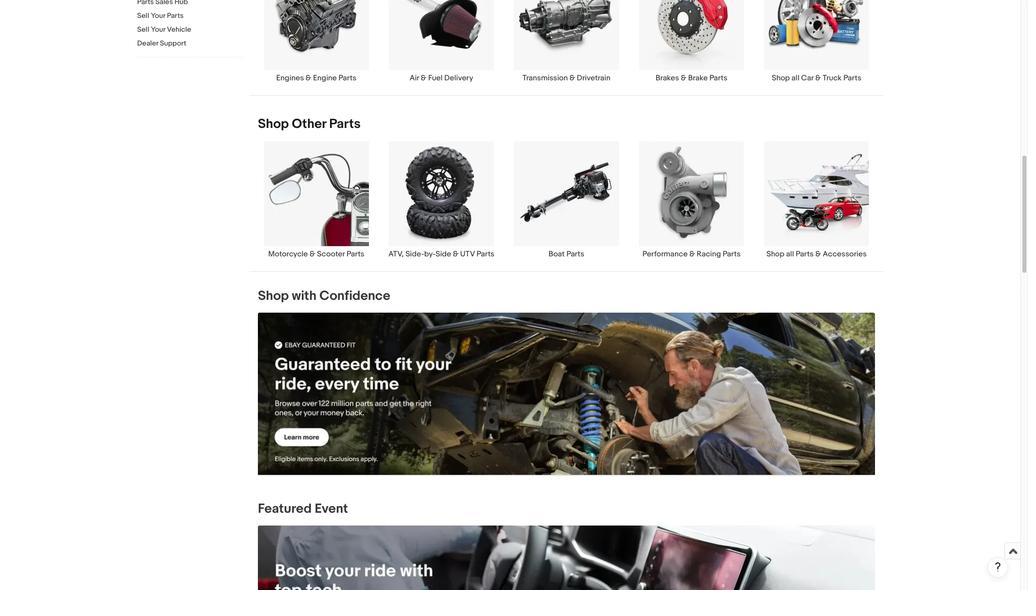 Task type: locate. For each thing, give the bounding box(es) containing it.
1 none text field from the top
[[258, 313, 875, 476]]

boat parts
[[549, 249, 585, 259]]

boat
[[549, 249, 565, 259]]

2 none text field from the top
[[258, 526, 875, 590]]

truck
[[823, 73, 842, 83]]

& for motorcycle & scooter parts
[[310, 249, 315, 259]]

transmission & drivetrain link
[[504, 0, 629, 83]]

guaranteed to fit your ride, every time image
[[258, 313, 875, 475]]

side
[[436, 249, 451, 259]]

None text field
[[258, 313, 875, 476], [258, 526, 875, 590]]

transmission & drivetrain
[[523, 73, 611, 83]]

shop all car & truck parts
[[772, 73, 862, 83]]

& right air
[[421, 73, 427, 83]]

all
[[792, 73, 800, 83], [786, 249, 794, 259]]

event
[[315, 501, 348, 517]]

motorcycle & scooter parts link
[[254, 141, 379, 259]]

none text field for featured event
[[258, 526, 875, 590]]

&
[[306, 73, 311, 83], [421, 73, 427, 83], [570, 73, 575, 83], [681, 73, 687, 83], [816, 73, 821, 83], [310, 249, 315, 259], [453, 249, 459, 259], [690, 249, 695, 259], [816, 249, 821, 259]]

help, opens dialogs image
[[993, 562, 1003, 572]]

dealer
[[137, 39, 158, 48]]

& for engines & engine parts
[[306, 73, 311, 83]]

none text field for shop with confidence
[[258, 313, 875, 476]]

parts right brake
[[710, 73, 728, 83]]

1 vertical spatial all
[[786, 249, 794, 259]]

parts left accessories
[[796, 249, 814, 259]]

car
[[801, 73, 814, 83]]

accessories
[[823, 249, 867, 259]]

engines & engine parts link
[[254, 0, 379, 83]]

shop for shop all parts & accessories
[[767, 249, 785, 259]]

motorcycle & scooter parts
[[268, 249, 365, 259]]

brake
[[688, 73, 708, 83]]

vehicle
[[167, 25, 191, 34]]

air & fuel delivery
[[410, 73, 473, 83]]

& left racing
[[690, 249, 695, 259]]

all for parts
[[786, 249, 794, 259]]

air & fuel delivery link
[[379, 0, 504, 83]]

atv,
[[388, 249, 404, 259]]

0 vertical spatial all
[[792, 73, 800, 83]]

atv, side-by-side & utv parts
[[388, 249, 495, 259]]

1 vertical spatial sell
[[137, 25, 149, 34]]

side-
[[406, 249, 424, 259]]

0 vertical spatial your
[[151, 11, 165, 20]]

& left utv
[[453, 249, 459, 259]]

racing
[[697, 249, 721, 259]]

with
[[292, 288, 317, 304]]

1 vertical spatial your
[[151, 25, 165, 34]]

air
[[410, 73, 419, 83]]

shop other parts
[[258, 116, 361, 132]]

& left drivetrain
[[570, 73, 575, 83]]

& for air & fuel delivery
[[421, 73, 427, 83]]

shop all parts & accessories
[[767, 249, 867, 259]]

& left 'scooter'
[[310, 249, 315, 259]]

boat parts link
[[504, 141, 629, 259]]

& for brakes & brake parts
[[681, 73, 687, 83]]

engines & engine parts
[[276, 73, 357, 83]]

your
[[151, 11, 165, 20], [151, 25, 165, 34]]

1 your from the top
[[151, 11, 165, 20]]

shop
[[772, 73, 790, 83], [258, 116, 289, 132], [767, 249, 785, 259], [258, 288, 289, 304]]

1 vertical spatial none text field
[[258, 526, 875, 590]]

parts right other
[[329, 116, 361, 132]]

brakes & brake parts
[[656, 73, 728, 83]]

brakes & brake parts link
[[629, 0, 754, 83]]

0 vertical spatial sell
[[137, 11, 149, 20]]

dealer support link
[[137, 39, 242, 49]]

parts
[[167, 11, 184, 20], [339, 73, 357, 83], [710, 73, 728, 83], [844, 73, 862, 83], [329, 116, 361, 132], [347, 249, 365, 259], [477, 249, 495, 259], [567, 249, 585, 259], [723, 249, 741, 259], [796, 249, 814, 259]]

& left brake
[[681, 73, 687, 83]]

& left engine at top left
[[306, 73, 311, 83]]

scooter
[[317, 249, 345, 259]]

sell your parts sell your vehicle dealer support
[[137, 11, 191, 48]]

0 vertical spatial none text field
[[258, 313, 875, 476]]

sell
[[137, 11, 149, 20], [137, 25, 149, 34]]

parts up vehicle
[[167, 11, 184, 20]]



Task type: vqa. For each thing, say whether or not it's contained in the screenshot.
"Mail"
no



Task type: describe. For each thing, give the bounding box(es) containing it.
parts right engine at top left
[[339, 73, 357, 83]]

parts right utv
[[477, 249, 495, 259]]

atv, side-by-side & utv parts link
[[379, 141, 504, 259]]

delivery
[[444, 73, 473, 83]]

none text field guaranteed to fit your ride, every time
[[258, 313, 875, 476]]

support
[[160, 39, 186, 48]]

& left accessories
[[816, 249, 821, 259]]

shop all car & truck parts link
[[754, 0, 879, 83]]

motorcycle
[[268, 249, 308, 259]]

sell your vehicle link
[[137, 25, 242, 35]]

performance & racing parts link
[[629, 141, 754, 259]]

boost your ride with top tech image
[[258, 526, 875, 590]]

engine
[[313, 73, 337, 83]]

fuel
[[428, 73, 443, 83]]

parts inside sell your parts sell your vehicle dealer support
[[167, 11, 184, 20]]

& for performance & racing parts
[[690, 249, 695, 259]]

none text field boost your ride with top tech
[[258, 526, 875, 590]]

drivetrain
[[577, 73, 611, 83]]

other
[[292, 116, 326, 132]]

parts right 'scooter'
[[347, 249, 365, 259]]

featured
[[258, 501, 312, 517]]

2 your from the top
[[151, 25, 165, 34]]

parts right truck
[[844, 73, 862, 83]]

confidence
[[320, 288, 390, 304]]

utv
[[460, 249, 475, 259]]

engines
[[276, 73, 304, 83]]

2 sell from the top
[[137, 25, 149, 34]]

sell your parts link
[[137, 11, 242, 21]]

parts right racing
[[723, 249, 741, 259]]

shop with confidence
[[258, 288, 390, 304]]

by-
[[424, 249, 436, 259]]

& right the car
[[816, 73, 821, 83]]

parts right boat
[[567, 249, 585, 259]]

brakes
[[656, 73, 679, 83]]

1 sell from the top
[[137, 11, 149, 20]]

performance
[[643, 249, 688, 259]]

featured event
[[258, 501, 348, 517]]

& for transmission & drivetrain
[[570, 73, 575, 83]]

shop for shop with confidence
[[258, 288, 289, 304]]

performance & racing parts
[[643, 249, 741, 259]]

all for car
[[792, 73, 800, 83]]

shop all parts & accessories link
[[754, 141, 879, 259]]

shop for shop other parts
[[258, 116, 289, 132]]

transmission
[[523, 73, 568, 83]]

shop for shop all car & truck parts
[[772, 73, 790, 83]]



